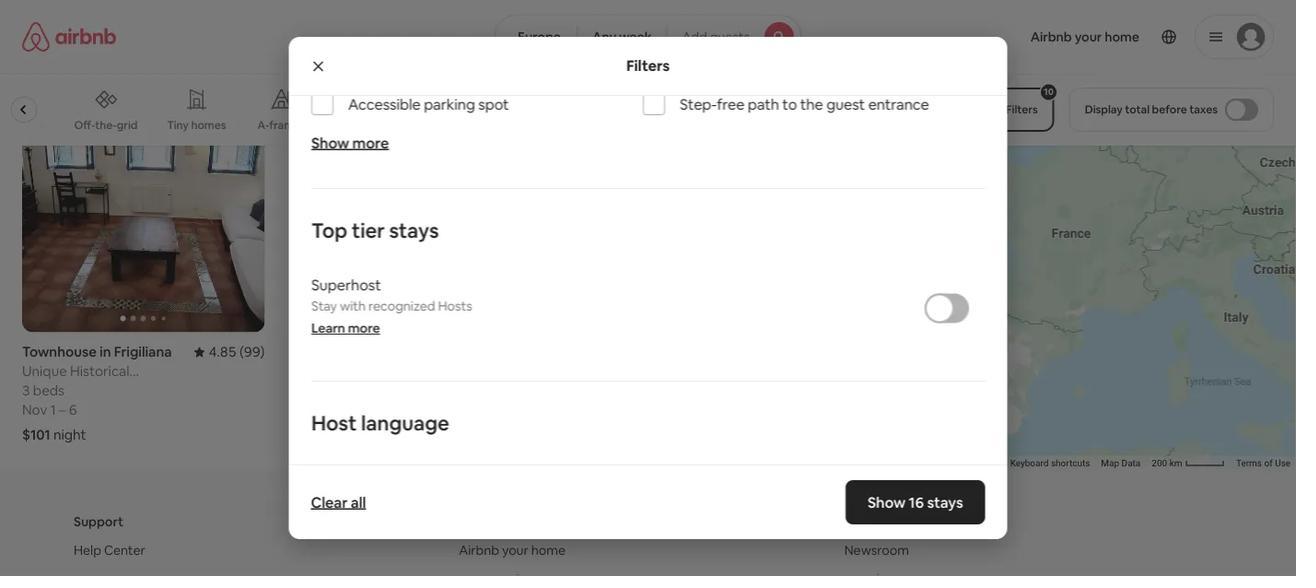 Task type: describe. For each thing, give the bounding box(es) containing it.
path
[[748, 95, 779, 113]]

europe
[[518, 29, 561, 45]]

zoom in image
[[1249, 72, 1264, 87]]

show 16 stays
[[868, 493, 964, 512]]

add to wishlist: townhouse in frigiliana image
[[228, 115, 250, 137]]

your
[[502, 542, 529, 559]]

entrance
[[868, 95, 929, 113]]

display total before taxes button
[[1070, 88, 1275, 132]]

nov
[[22, 401, 47, 419]]

google map
showing 3 stays. region
[[817, 39, 1297, 469]]

any
[[593, 29, 617, 45]]

3 beds nov 1 – 6 $101 night
[[22, 381, 86, 444]]

beds
[[33, 381, 65, 399]]

3
[[22, 381, 30, 399]]

display
[[1085, 102, 1123, 117]]

stays for top tier stays
[[389, 217, 439, 243]]

clear all
[[311, 493, 366, 512]]

newsroom link
[[845, 542, 909, 559]]

the-
[[95, 118, 117, 132]]

any week button
[[577, 15, 668, 59]]

hosts
[[438, 298, 472, 314]]

taxes
[[1190, 102, 1218, 117]]

week
[[619, 29, 652, 45]]

terms of use link
[[1237, 458, 1291, 469]]

night
[[53, 426, 86, 444]]

superhost
[[311, 275, 381, 294]]

home
[[532, 542, 566, 559]]

center
[[104, 542, 145, 559]]

4.85 (99)
[[209, 343, 265, 361]]

of
[[1265, 458, 1273, 469]]

step-free path to the guest entrance
[[680, 95, 929, 113]]

particulares
[[695, 118, 757, 132]]

tiny
[[167, 118, 189, 132]]

huts
[[847, 118, 870, 132]]

show for show more
[[311, 133, 349, 152]]

$101
[[22, 426, 50, 444]]

free
[[717, 95, 745, 113]]

step-
[[680, 95, 717, 113]]

townhouse in frigiliana
[[22, 343, 172, 361]]

superhost stay with recognized hosts learn more
[[311, 275, 472, 336]]

filters
[[627, 56, 670, 75]]

accessible
[[348, 95, 420, 113]]

language
[[361, 410, 449, 436]]

keyboard shortcuts
[[1011, 458, 1091, 469]]

learn
[[311, 320, 345, 336]]

–
[[59, 401, 66, 419]]

0 vertical spatial more
[[352, 133, 389, 152]]

top
[[311, 217, 347, 243]]

group containing off-the-grid
[[0, 74, 957, 146]]

add guests button
[[667, 15, 802, 59]]

clear
[[311, 493, 348, 512]]

(99)
[[240, 343, 265, 361]]

clear all button
[[302, 484, 375, 521]]

airbnb your home link
[[459, 542, 566, 559]]

learn more link
[[311, 320, 380, 336]]

support
[[74, 513, 124, 530]]

keyboard
[[1011, 458, 1049, 469]]

stays for show 16 stays
[[927, 493, 964, 512]]

add guests
[[683, 29, 750, 45]]

host language
[[311, 410, 449, 436]]

terms
[[1237, 458, 1263, 469]]



Task type: vqa. For each thing, say whether or not it's contained in the screenshot.
the left 28
no



Task type: locate. For each thing, give the bounding box(es) containing it.
help
[[74, 542, 101, 559]]

add
[[683, 29, 708, 45]]

1 vertical spatial 1
[[50, 401, 56, 419]]

use
[[1276, 458, 1291, 469]]

10
[[1045, 86, 1054, 98]]

0 horizontal spatial stays
[[389, 217, 439, 243]]

stays right tier
[[389, 217, 439, 243]]

1 horizontal spatial 1
[[50, 401, 56, 419]]

casas particulares
[[661, 118, 757, 132]]

total
[[1126, 102, 1150, 117]]

any week
[[593, 29, 652, 45]]

0 vertical spatial 1
[[22, 62, 28, 78]]

200 km
[[1152, 458, 1185, 469]]

km
[[1170, 458, 1183, 469]]

16
[[909, 493, 924, 512]]

riad
[[30, 62, 54, 78]]

6
[[69, 401, 77, 419]]

airbnb up newsroom link
[[845, 513, 886, 530]]

None search field
[[495, 15, 802, 59]]

off-the-grid
[[74, 118, 138, 132]]

1 vertical spatial stays
[[927, 493, 964, 512]]

none search field containing europe
[[495, 15, 802, 59]]

stays right "16"
[[927, 493, 964, 512]]

help center
[[74, 542, 145, 559]]

the
[[800, 95, 823, 113]]

terms of use
[[1237, 458, 1291, 469]]

casas
[[661, 118, 692, 132]]

filters dialog
[[289, 0, 1008, 575]]

townhouse
[[22, 343, 97, 361]]

data
[[1122, 458, 1141, 469]]

guests
[[710, 29, 750, 45]]

0 vertical spatial airbnb
[[845, 513, 886, 530]]

with
[[340, 298, 365, 314]]

europe button
[[495, 15, 578, 59]]

keyboard shortcuts button
[[1011, 457, 1091, 470]]

show left "16"
[[868, 493, 906, 512]]

more down with
[[348, 320, 380, 336]]

frames
[[269, 118, 306, 132]]

more inside superhost stay with recognized hosts learn more
[[348, 320, 380, 336]]

tier
[[351, 217, 385, 243]]

airbnb your home
[[459, 542, 566, 559]]

top tier stays
[[311, 217, 439, 243]]

recognized
[[368, 298, 435, 314]]

1
[[22, 62, 28, 78], [50, 401, 56, 419]]

profile element
[[824, 0, 1275, 74]]

1 horizontal spatial stays
[[927, 493, 964, 512]]

tiny homes
[[167, 118, 226, 132]]

show for show 16 stays
[[868, 493, 906, 512]]

to
[[782, 95, 797, 113]]

newsroom
[[845, 542, 909, 559]]

show 16 stays link
[[846, 480, 986, 524]]

1 horizontal spatial airbnb
[[845, 513, 886, 530]]

a-frames
[[257, 118, 306, 132]]

1 inside 3 beds nov 1 – 6 $101 night
[[50, 401, 56, 419]]

0 vertical spatial show
[[311, 133, 349, 152]]

1 horizontal spatial show
[[868, 493, 906, 512]]

before
[[1153, 102, 1188, 117]]

help center link
[[74, 542, 145, 559]]

group
[[0, 74, 957, 146], [22, 101, 265, 332]]

4.85 out of 5 average rating,  99 reviews image
[[194, 343, 265, 361]]

0 horizontal spatial 1
[[22, 62, 28, 78]]

show more button
[[311, 133, 389, 152]]

airbnb for airbnb your home
[[459, 542, 500, 559]]

accessible parking spot
[[348, 95, 509, 113]]

more down accessible
[[352, 133, 389, 152]]

zoom out image
[[1249, 110, 1264, 124]]

map data
[[1102, 458, 1141, 469]]

shortcuts
[[1051, 458, 1091, 469]]

0 horizontal spatial airbnb
[[459, 542, 500, 559]]

show more
[[311, 133, 389, 152]]

airbnb
[[845, 513, 886, 530], [459, 542, 500, 559]]

show
[[311, 133, 349, 152], [868, 493, 906, 512]]

airbnb for airbnb
[[845, 513, 886, 530]]

1 left the riad
[[22, 62, 28, 78]]

in
[[100, 343, 111, 361]]

all
[[351, 493, 366, 512]]

1 left –
[[50, 401, 56, 419]]

200 km button
[[1147, 456, 1231, 470]]

map
[[1102, 458, 1120, 469]]

parking
[[424, 95, 475, 113]]

grid
[[117, 118, 138, 132]]

0 horizontal spatial show
[[311, 133, 349, 152]]

200
[[1152, 458, 1168, 469]]

1 riad
[[22, 62, 54, 78]]

1 vertical spatial more
[[348, 320, 380, 336]]

airbnb left your
[[459, 542, 500, 559]]

0 vertical spatial stays
[[389, 217, 439, 243]]

guest
[[826, 95, 865, 113]]

4.85
[[209, 343, 237, 361]]

shepherd's
[[787, 118, 844, 132]]

homes
[[191, 118, 226, 132]]

a-
[[257, 118, 269, 132]]

host
[[311, 410, 357, 436]]

map data button
[[1102, 457, 1141, 470]]

1 vertical spatial airbnb
[[459, 542, 500, 559]]

display total before taxes
[[1085, 102, 1218, 117]]

off-
[[74, 118, 95, 132]]

show down accessible
[[311, 133, 349, 152]]

frigiliana
[[114, 343, 172, 361]]

google image
[[822, 445, 882, 469]]

1 vertical spatial show
[[868, 493, 906, 512]]

more
[[352, 133, 389, 152], [348, 320, 380, 336]]

stay
[[311, 298, 337, 314]]



